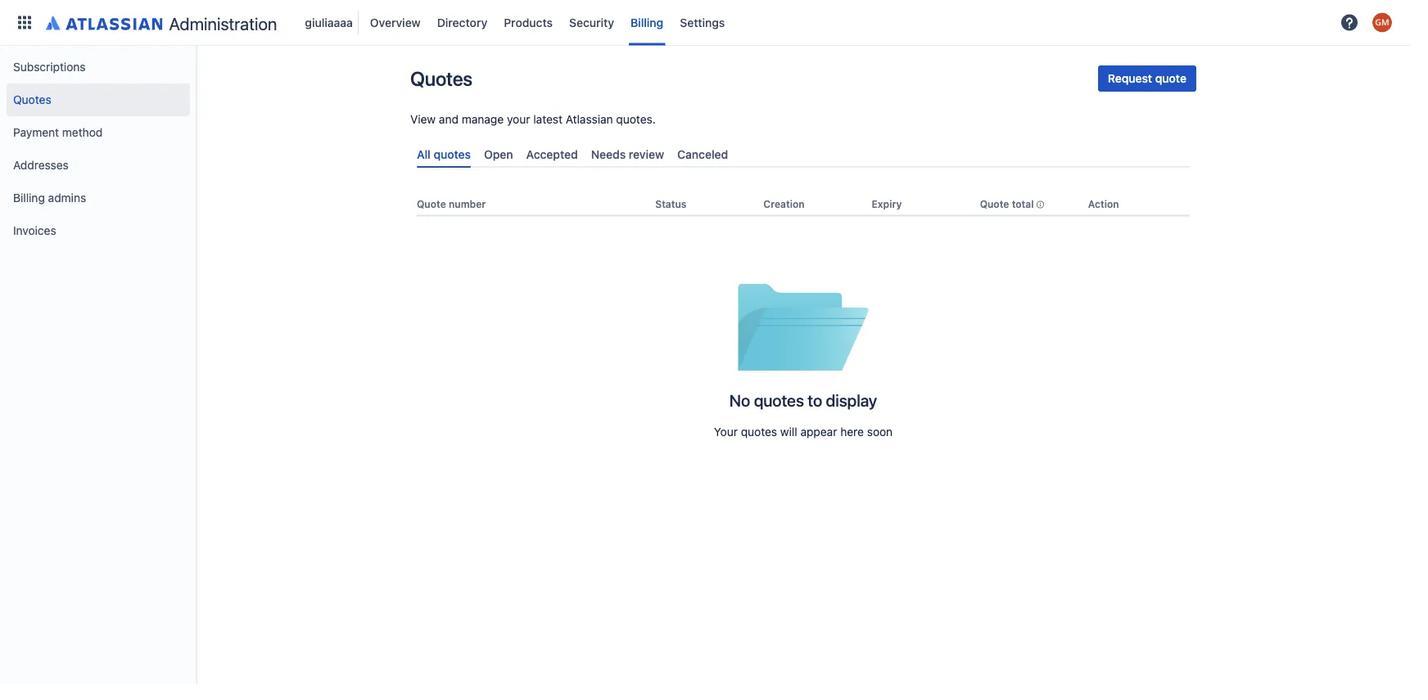 Task type: locate. For each thing, give the bounding box(es) containing it.
atlassian image
[[46, 13, 163, 32], [46, 13, 163, 32]]

canceled
[[677, 147, 728, 161]]

settings
[[680, 16, 725, 29]]

directory link
[[432, 9, 492, 36]]

group
[[7, 46, 190, 252]]

quotes for your
[[741, 425, 777, 439]]

quotes link
[[7, 84, 190, 116]]

open
[[484, 147, 513, 161]]

quote
[[1155, 72, 1187, 85]]

billing right security
[[631, 16, 664, 29]]

0 vertical spatial quotes
[[410, 67, 473, 90]]

quotes up payment
[[13, 93, 51, 106]]

request quote
[[1108, 72, 1187, 85]]

quote left total
[[980, 199, 1009, 210]]

billing for billing
[[631, 16, 664, 29]]

giuliaaaa button
[[300, 9, 359, 36]]

quotes up will
[[754, 391, 804, 410]]

addresses
[[13, 158, 69, 172]]

tab list
[[410, 141, 1196, 168]]

no
[[730, 391, 750, 410]]

security link
[[564, 9, 619, 36]]

review
[[629, 147, 664, 161]]

giuliaaaa
[[305, 16, 353, 29]]

display
[[826, 391, 877, 410]]

products
[[504, 16, 553, 29]]

payment method link
[[7, 116, 190, 149]]

quotes
[[434, 147, 471, 161], [754, 391, 804, 410], [741, 425, 777, 439]]

quote total
[[980, 199, 1034, 210]]

quotes left will
[[741, 425, 777, 439]]

billing element
[[10, 0, 1335, 45]]

switch to... image
[[15, 13, 34, 32]]

billing inside "group"
[[13, 191, 45, 205]]

expiry
[[872, 199, 902, 210]]

1 horizontal spatial billing
[[631, 16, 664, 29]]

0 vertical spatial billing
[[631, 16, 664, 29]]

your
[[714, 425, 738, 439]]

billing up invoices
[[13, 191, 45, 205]]

view and manage your latest atlassian quotes.
[[410, 113, 656, 126]]

0 horizontal spatial billing
[[13, 191, 45, 205]]

billing admins link
[[7, 182, 190, 215]]

billing link
[[626, 9, 668, 36]]

security
[[569, 16, 614, 29]]

quote number
[[417, 199, 486, 210]]

overview
[[370, 16, 421, 29]]

billing
[[631, 16, 664, 29], [13, 191, 45, 205]]

quote left number
[[417, 199, 446, 210]]

1 quote from the left
[[417, 199, 446, 210]]

1 vertical spatial quotes
[[754, 391, 804, 410]]

0 horizontal spatial quote
[[417, 199, 446, 210]]

soon
[[867, 425, 893, 439]]

1 horizontal spatial quote
[[980, 199, 1009, 210]]

2 vertical spatial quotes
[[741, 425, 777, 439]]

directory
[[437, 16, 487, 29]]

billing inside 'link'
[[631, 16, 664, 29]]

quotes right all
[[434, 147, 471, 161]]

0 vertical spatial quotes
[[434, 147, 471, 161]]

invoices link
[[7, 215, 190, 247]]

1 vertical spatial billing
[[13, 191, 45, 205]]

quotes up and
[[410, 67, 473, 90]]

no quotes to display
[[730, 391, 877, 410]]

atlassian
[[566, 113, 613, 126]]

2 quote from the left
[[980, 199, 1009, 210]]

group containing subscriptions
[[7, 46, 190, 252]]

1 vertical spatial quotes
[[13, 93, 51, 106]]

quotes
[[410, 67, 473, 90], [13, 93, 51, 106]]

billing admins
[[13, 191, 86, 205]]

quote
[[417, 199, 446, 210], [980, 199, 1009, 210]]

total
[[1012, 199, 1034, 210]]

quotes inside tab list
[[434, 147, 471, 161]]



Task type: describe. For each thing, give the bounding box(es) containing it.
to
[[808, 391, 822, 410]]

settings link
[[675, 9, 730, 36]]

latest
[[533, 113, 563, 126]]

all
[[417, 147, 431, 161]]

your
[[507, 113, 530, 126]]

accepted
[[526, 147, 578, 161]]

subscriptions
[[13, 60, 86, 74]]

your quotes will appear here soon
[[714, 425, 893, 439]]

quotes for no
[[754, 391, 804, 410]]

method
[[62, 126, 103, 139]]

admins
[[48, 191, 86, 205]]

needs
[[591, 147, 626, 161]]

request quote button
[[1098, 66, 1196, 92]]

administration
[[169, 14, 277, 34]]

tab list containing all quotes
[[410, 141, 1196, 168]]

will
[[780, 425, 797, 439]]

status
[[655, 199, 687, 210]]

quote for quote total
[[980, 199, 1009, 210]]

your profile and settings image
[[1373, 13, 1392, 32]]

payment
[[13, 126, 59, 139]]

needs review
[[591, 147, 664, 161]]

administration link
[[39, 9, 284, 36]]

manage
[[462, 113, 504, 126]]

quote for quote number
[[417, 199, 446, 210]]

overview link
[[365, 9, 426, 36]]

action
[[1088, 199, 1119, 210]]

quotes for all
[[434, 147, 471, 161]]

addresses link
[[7, 149, 190, 182]]

request
[[1108, 72, 1152, 85]]

and
[[439, 113, 459, 126]]

products link
[[499, 9, 558, 36]]

help image
[[1340, 13, 1359, 32]]

invoices
[[13, 224, 56, 237]]

here
[[840, 425, 864, 439]]

creation
[[764, 199, 805, 210]]

appear
[[801, 425, 837, 439]]

view
[[410, 113, 436, 126]]

administration banner
[[0, 0, 1410, 46]]

number
[[449, 199, 486, 210]]

subscriptions link
[[7, 51, 190, 84]]

1 horizontal spatial quotes
[[410, 67, 473, 90]]

all quotes
[[417, 147, 471, 161]]

quotes.
[[616, 113, 656, 126]]

billing for billing admins
[[13, 191, 45, 205]]

payment method
[[13, 126, 103, 139]]

0 horizontal spatial quotes
[[13, 93, 51, 106]]



Task type: vqa. For each thing, say whether or not it's contained in the screenshot.
the Appswitcher Icon
no



